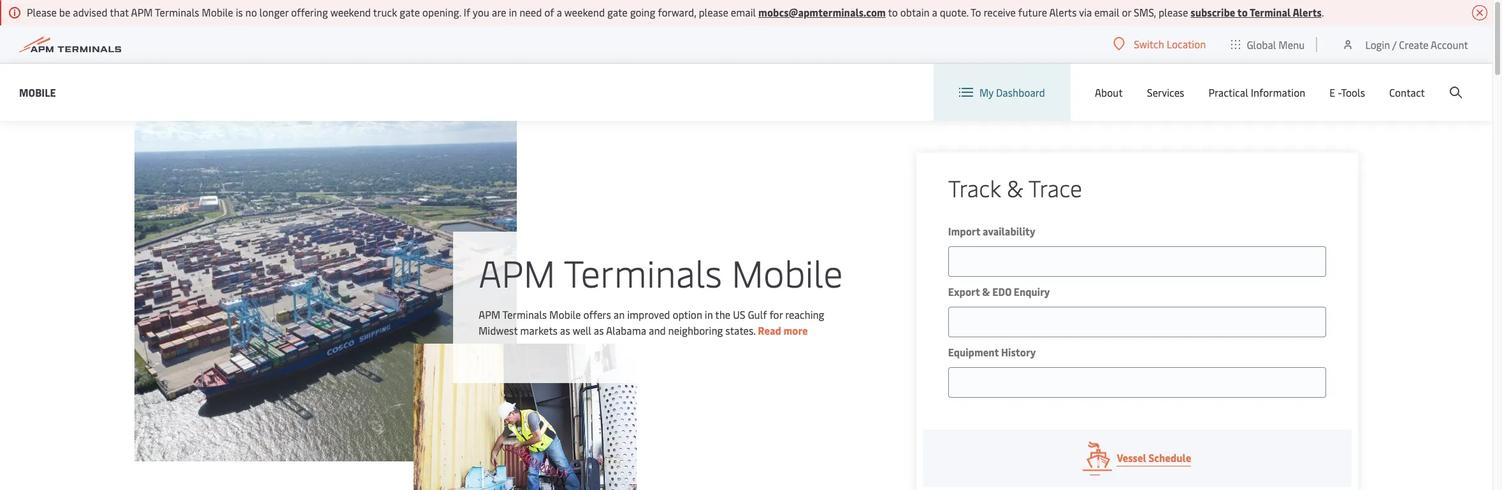 Task type: describe. For each thing, give the bounding box(es) containing it.
contact button
[[1390, 64, 1426, 121]]

more
[[784, 324, 808, 338]]

login / create account
[[1366, 37, 1469, 51]]

opening.
[[423, 5, 461, 19]]

practical information
[[1209, 85, 1306, 99]]

enquiry
[[1014, 285, 1050, 299]]

dashboard
[[996, 85, 1045, 99]]

e
[[1330, 85, 1336, 99]]

markets
[[520, 324, 558, 338]]

0 horizontal spatial in
[[509, 5, 517, 19]]

contact
[[1390, 85, 1426, 99]]

well
[[573, 324, 592, 338]]

2 alerts from the left
[[1293, 5, 1322, 19]]

midwest
[[479, 324, 518, 338]]

apm for apm terminals mobile
[[479, 247, 556, 297]]

vessel
[[1117, 451, 1147, 465]]

no
[[245, 5, 257, 19]]

global menu button
[[1219, 25, 1318, 63]]

my dashboard
[[980, 85, 1045, 99]]

be
[[59, 5, 70, 19]]

1 alerts from the left
[[1050, 5, 1077, 19]]

e -tools
[[1330, 85, 1366, 99]]

global
[[1247, 37, 1277, 51]]

obtain
[[901, 5, 930, 19]]

menu
[[1279, 37, 1305, 51]]

2 email from the left
[[1095, 5, 1120, 19]]

truck
[[373, 5, 397, 19]]

login / create account link
[[1342, 26, 1469, 63]]

1 gate from the left
[[400, 5, 420, 19]]

1 a from the left
[[557, 5, 562, 19]]

switch location
[[1134, 37, 1206, 51]]

login
[[1366, 37, 1391, 51]]

import availability
[[948, 224, 1036, 238]]

sms,
[[1134, 5, 1157, 19]]

services
[[1147, 85, 1185, 99]]

track & trace
[[948, 172, 1083, 203]]

mobcs@apmterminals.com link
[[759, 5, 886, 19]]

vessel schedule link
[[923, 430, 1352, 488]]

about
[[1095, 85, 1123, 99]]

apm terminals mobile
[[479, 247, 843, 297]]

mobile link
[[19, 84, 56, 100]]

close alert image
[[1473, 5, 1488, 20]]

that
[[110, 5, 129, 19]]

apm terminals mobile offers an improved option in the us gulf for reaching midwest markets as well as alabama and neighboring states.
[[479, 308, 825, 338]]

need
[[520, 5, 542, 19]]

mobile secondary image
[[414, 344, 637, 491]]

read
[[758, 324, 782, 338]]

my
[[980, 85, 994, 99]]

terminals for apm terminals mobile offers an improved option in the us gulf for reaching midwest markets as well as alabama and neighboring states.
[[503, 308, 547, 322]]

equipment history
[[948, 346, 1036, 360]]

location
[[1167, 37, 1206, 51]]

for
[[770, 308, 783, 322]]

2 to from the left
[[1238, 5, 1248, 19]]

subscribe to terminal alerts link
[[1191, 5, 1322, 19]]

forward,
[[658, 5, 697, 19]]

longer
[[260, 5, 289, 19]]

-
[[1338, 85, 1342, 99]]

terminal
[[1250, 5, 1291, 19]]

reaching
[[786, 308, 825, 322]]

& for trace
[[1007, 172, 1024, 203]]

mobcs@apmterminals.com
[[759, 5, 886, 19]]

export & edo enquiry
[[948, 285, 1050, 299]]

2 please from the left
[[1159, 5, 1189, 19]]

offers
[[584, 308, 611, 322]]

services button
[[1147, 64, 1185, 121]]

alabama
[[606, 324, 646, 338]]

subscribe
[[1191, 5, 1236, 19]]

switch
[[1134, 37, 1165, 51]]

account
[[1431, 37, 1469, 51]]

2 gate from the left
[[608, 5, 628, 19]]

& for edo
[[983, 285, 990, 299]]

an
[[614, 308, 625, 322]]

terminals for apm terminals mobile
[[564, 247, 722, 297]]

apm for apm terminals mobile offers an improved option in the us gulf for reaching midwest markets as well as alabama and neighboring states.
[[479, 308, 501, 322]]

going
[[630, 5, 656, 19]]

offering
[[291, 5, 328, 19]]

vessel schedule
[[1117, 451, 1192, 465]]

xin da yang zhou  docked at apm terminals mobile image
[[135, 121, 517, 462]]



Task type: vqa. For each thing, say whether or not it's contained in the screenshot.
Location
yes



Task type: locate. For each thing, give the bounding box(es) containing it.
0 vertical spatial in
[[509, 5, 517, 19]]

as
[[560, 324, 570, 338], [594, 324, 604, 338]]

export
[[948, 285, 980, 299]]

via
[[1079, 5, 1092, 19]]

1 horizontal spatial as
[[594, 324, 604, 338]]

of
[[545, 5, 554, 19]]

1 as from the left
[[560, 324, 570, 338]]

0 horizontal spatial to
[[888, 5, 898, 19]]

receive
[[984, 5, 1016, 19]]

1 weekend from the left
[[330, 5, 371, 19]]

are
[[492, 5, 507, 19]]

mobile inside 'apm terminals mobile offers an improved option in the us gulf for reaching midwest markets as well as alabama and neighboring states.'
[[550, 308, 581, 322]]

1 vertical spatial apm
[[479, 247, 556, 297]]

advised
[[73, 5, 107, 19]]

tools
[[1342, 85, 1366, 99]]

quote. to
[[940, 5, 982, 19]]

gate right 'truck'
[[400, 5, 420, 19]]

future
[[1019, 5, 1048, 19]]

1 horizontal spatial a
[[932, 5, 938, 19]]

schedule
[[1149, 451, 1192, 465]]

gate left going
[[608, 5, 628, 19]]

1 horizontal spatial to
[[1238, 5, 1248, 19]]

as down offers
[[594, 324, 604, 338]]

2 as from the left
[[594, 324, 604, 338]]

1 horizontal spatial email
[[1095, 5, 1120, 19]]

read more link
[[758, 324, 808, 338]]

gulf
[[748, 308, 767, 322]]

and
[[649, 324, 666, 338]]

neighboring
[[669, 324, 723, 338]]

1 vertical spatial in
[[705, 308, 713, 322]]

0 horizontal spatial as
[[560, 324, 570, 338]]

0 horizontal spatial alerts
[[1050, 5, 1077, 19]]

0 horizontal spatial weekend
[[330, 5, 371, 19]]

weekend right of
[[565, 5, 605, 19]]

create
[[1400, 37, 1429, 51]]

0 horizontal spatial gate
[[400, 5, 420, 19]]

edo
[[993, 285, 1012, 299]]

0 vertical spatial terminals
[[155, 5, 199, 19]]

0 horizontal spatial email
[[731, 5, 756, 19]]

if
[[464, 5, 471, 19]]

track
[[948, 172, 1001, 203]]

equipment
[[948, 346, 999, 360]]

availability
[[983, 224, 1036, 238]]

1 vertical spatial &
[[983, 285, 990, 299]]

improved
[[627, 308, 670, 322]]

alerts
[[1050, 5, 1077, 19], [1293, 5, 1322, 19]]

2 horizontal spatial terminals
[[564, 247, 722, 297]]

you
[[473, 5, 490, 19]]

to left terminal
[[1238, 5, 1248, 19]]

0 horizontal spatial a
[[557, 5, 562, 19]]

2 a from the left
[[932, 5, 938, 19]]

1 to from the left
[[888, 5, 898, 19]]

read more
[[758, 324, 808, 338]]

1 horizontal spatial please
[[1159, 5, 1189, 19]]

or
[[1122, 5, 1132, 19]]

practical information button
[[1209, 64, 1306, 121]]

gate
[[400, 5, 420, 19], [608, 5, 628, 19]]

please be advised that apm terminals mobile is no longer offering weekend truck gate opening. if you are in need of a weekend gate going forward, please email mobcs@apmterminals.com to obtain a quote. to receive future alerts via email or sms, please subscribe to terminal alerts .
[[27, 5, 1325, 19]]

1 horizontal spatial gate
[[608, 5, 628, 19]]

e -tools button
[[1330, 64, 1366, 121]]

practical
[[1209, 85, 1249, 99]]

1 please from the left
[[699, 5, 729, 19]]

a right 'obtain'
[[932, 5, 938, 19]]

& left edo
[[983, 285, 990, 299]]

mobile
[[202, 5, 233, 19], [19, 85, 56, 99], [732, 247, 843, 297], [550, 308, 581, 322]]

2 vertical spatial terminals
[[503, 308, 547, 322]]

0 horizontal spatial terminals
[[155, 5, 199, 19]]

apm inside 'apm terminals mobile offers an improved option in the us gulf for reaching midwest markets as well as alabama and neighboring states.'
[[479, 308, 501, 322]]

as left well in the left of the page
[[560, 324, 570, 338]]

weekend left 'truck'
[[330, 5, 371, 19]]

please right forward,
[[699, 5, 729, 19]]

alerts left via
[[1050, 5, 1077, 19]]

1 horizontal spatial terminals
[[503, 308, 547, 322]]

in left the
[[705, 308, 713, 322]]

global menu
[[1247, 37, 1305, 51]]

about button
[[1095, 64, 1123, 121]]

0 vertical spatial apm
[[131, 5, 153, 19]]

/
[[1393, 37, 1397, 51]]

please
[[27, 5, 57, 19]]

terminals right that
[[155, 5, 199, 19]]

& left trace
[[1007, 172, 1024, 203]]

trace
[[1029, 172, 1083, 203]]

information
[[1251, 85, 1306, 99]]

1 horizontal spatial alerts
[[1293, 5, 1322, 19]]

apm
[[131, 5, 153, 19], [479, 247, 556, 297], [479, 308, 501, 322]]

to left 'obtain'
[[888, 5, 898, 19]]

switch location button
[[1114, 37, 1206, 51]]

1 horizontal spatial &
[[1007, 172, 1024, 203]]

the
[[715, 308, 731, 322]]

0 horizontal spatial please
[[699, 5, 729, 19]]

2 vertical spatial apm
[[479, 308, 501, 322]]

my dashboard button
[[959, 64, 1045, 121]]

1 horizontal spatial in
[[705, 308, 713, 322]]

a
[[557, 5, 562, 19], [932, 5, 938, 19]]

history
[[1002, 346, 1036, 360]]

2 weekend from the left
[[565, 5, 605, 19]]

weekend
[[330, 5, 371, 19], [565, 5, 605, 19]]

1 email from the left
[[731, 5, 756, 19]]

in inside 'apm terminals mobile offers an improved option in the us gulf for reaching midwest markets as well as alabama and neighboring states.'
[[705, 308, 713, 322]]

.
[[1322, 5, 1325, 19]]

a right of
[[557, 5, 562, 19]]

1 vertical spatial terminals
[[564, 247, 722, 297]]

terminals inside 'apm terminals mobile offers an improved option in the us gulf for reaching midwest markets as well as alabama and neighboring states.'
[[503, 308, 547, 322]]

option
[[673, 308, 703, 322]]

is
[[236, 5, 243, 19]]

to
[[888, 5, 898, 19], [1238, 5, 1248, 19]]

0 horizontal spatial &
[[983, 285, 990, 299]]

terminals
[[155, 5, 199, 19], [564, 247, 722, 297], [503, 308, 547, 322]]

0 vertical spatial &
[[1007, 172, 1024, 203]]

import
[[948, 224, 981, 238]]

please
[[699, 5, 729, 19], [1159, 5, 1189, 19]]

please right sms,
[[1159, 5, 1189, 19]]

in right are
[[509, 5, 517, 19]]

1 horizontal spatial weekend
[[565, 5, 605, 19]]

alerts up menu
[[1293, 5, 1322, 19]]

terminals up improved
[[564, 247, 722, 297]]

terminals up the markets
[[503, 308, 547, 322]]

in
[[509, 5, 517, 19], [705, 308, 713, 322]]



